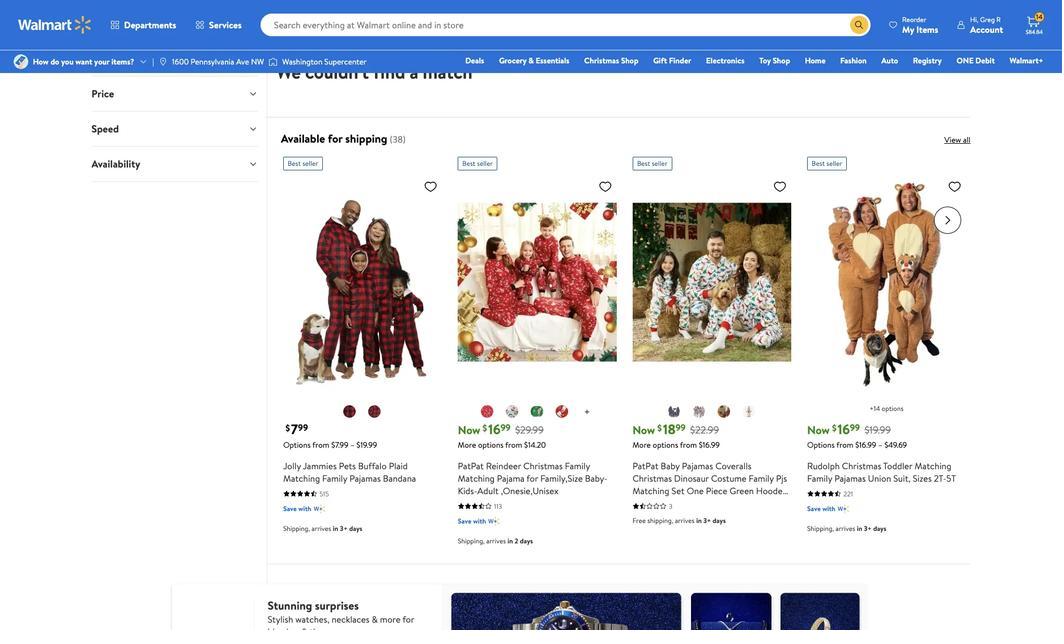 Task type: describe. For each thing, give the bounding box(es) containing it.
1600 pennsylvania ave nw
[[172, 56, 264, 67]]

greg
[[980, 14, 995, 24]]

best seller for $19.99
[[812, 159, 842, 168]]

best for $29.99
[[462, 159, 476, 168]]

red plaid image
[[368, 405, 381, 419]]

reorder my items
[[902, 14, 939, 35]]

jammies
[[303, 460, 337, 472]]

toddler
[[883, 460, 913, 472]]

animal everything link
[[363, 0, 422, 27]]

we
[[276, 60, 301, 84]]

family inside 'patpat reindeer christmas family matching pajama for family,size baby- kids-adult ,onesie,unisex'
[[565, 460, 590, 472]]

from inside now $ 16 99 $29.99 more options from $14.20
[[505, 440, 522, 451]]

add to favorites list, patpat reindeer christmas family matching pajama for family,size baby-kids-adult ,onesie,unisex image
[[599, 180, 612, 194]]

$ inside $ 7 99 options from $7.99 – $19.99
[[285, 422, 290, 435]]

2 product group from the left
[[458, 152, 617, 551]]

family inside jolly jammies pets buffalo plaid matching family pajamas bandana
[[322, 472, 347, 485]]

red moose image
[[343, 405, 356, 419]]

jolly
[[283, 460, 301, 472]]

 image for how
[[14, 54, 28, 69]]

patpat reindeer christmas family matching pajama for family,size baby- kids-adult ,onesie,unisex
[[458, 460, 608, 497]]

Search search field
[[260, 14, 871, 36]]

99 inside $ 7 99 options from $7.99 – $19.99
[[298, 422, 308, 434]]

ave
[[236, 56, 249, 67]]

221
[[844, 489, 853, 499]]

options for 18
[[653, 440, 678, 451]]

fashion inside hanukkah fashion
[[650, 14, 680, 27]]

supercenter
[[324, 56, 367, 67]]

from inside the now $ 16 99 $19.99 options from $16.99 – $49.69
[[837, 440, 854, 451]]

suit,
[[894, 472, 911, 485]]

animal everything
[[372, 5, 414, 27]]

days for $29.99
[[520, 536, 533, 546]]

do
[[51, 56, 59, 67]]

save for 7
[[283, 504, 297, 514]]

accessories
[[574, 5, 620, 18]]

plaids link
[[295, 0, 354, 18]]

$16.99 inside the now $ 16 99 $19.99 options from $16.99 – $49.69
[[855, 440, 877, 451]]

your
[[94, 56, 110, 67]]

find
[[373, 60, 405, 84]]

washington
[[282, 56, 322, 67]]

union inside patpat baby pajamas coveralls christmas dinosaur costume family pjs matching set one piece green hooded sleep union suit
[[656, 497, 679, 510]]

save for $29.99
[[458, 517, 472, 526]]

toy
[[759, 55, 771, 66]]

auto link
[[876, 54, 904, 67]]

now $ 16 99 $19.99 options from $16.99 – $49.69
[[807, 420, 907, 451]]

seller for $19.99
[[827, 159, 842, 168]]

days for 7
[[349, 524, 362, 534]]

now for $22.99
[[633, 423, 655, 438]]

jolly jammies pets buffalo plaid matching family pajamas bandana
[[283, 460, 416, 485]]

$29.99
[[515, 423, 544, 437]]

product group containing 7
[[283, 152, 442, 551]]

walmart plus image for $19.99
[[838, 504, 849, 515]]

departments inside dropdown button
[[92, 52, 150, 66]]

now $ 16 99 $29.99 more options from $14.20
[[458, 420, 546, 451]]

shipping, for 7
[[283, 524, 310, 534]]

– inside $ 7 99 options from $7.99 – $19.99
[[350, 440, 355, 451]]

availability tab
[[82, 147, 267, 181]]

seller for $22.99
[[652, 159, 668, 168]]

$19.99 inside $ 7 99 options from $7.99 – $19.99
[[357, 440, 377, 451]]

walmart+ link
[[1005, 54, 1049, 67]]

patpat for 16
[[458, 460, 484, 472]]

walmart image
[[18, 16, 92, 34]]

accessories link
[[567, 0, 626, 18]]

gift finder link
[[648, 54, 697, 67]]

patpat reindeer christmas family matching pajama for family,size baby-kids-adult ,onesie,unisex image
[[458, 175, 617, 390]]

best for 7
[[288, 159, 301, 168]]

nw
[[251, 56, 264, 67]]

christmas right essentials
[[584, 55, 619, 66]]

add to favorites list, patpat baby pajamas coveralls christmas dinosaur costume family pjs matching set one piece green hooded sleep union suit image
[[773, 180, 787, 194]]

deals
[[465, 55, 484, 66]]

toy shop
[[759, 55, 790, 66]]

shipping, for $29.99
[[458, 536, 485, 546]]

view
[[945, 134, 961, 146]]

plaids
[[314, 5, 336, 18]]

festive faves link
[[159, 0, 218, 18]]

pennsylvania
[[191, 56, 234, 67]]

family inside patpat baby pajamas coveralls christmas dinosaur costume family pjs matching set one piece green hooded sleep union suit
[[749, 472, 774, 485]]

faves
[[194, 5, 214, 18]]

electronics link
[[701, 54, 750, 67]]

rudolph christmas toddler matching family pajamas union suit, sizes 2t-5t image
[[807, 175, 966, 390]]

grinch link
[[227, 0, 286, 18]]

shop all
[[106, 5, 136, 18]]

2 horizontal spatial options
[[882, 404, 904, 414]]

grocery
[[499, 55, 527, 66]]

$84.84
[[1026, 28, 1043, 36]]

1600
[[172, 56, 189, 67]]

festive faves
[[164, 5, 214, 18]]

99 for $29.99
[[501, 422, 511, 434]]

+ button
[[575, 403, 599, 421]]

seller for 7
[[302, 159, 318, 168]]

add to favorites list, jolly jammies pets buffalo plaid matching family pajamas bandana image
[[424, 180, 438, 194]]

christmas inside rudolph christmas toddler matching family pajamas union suit, sizes 2t-5t
[[842, 460, 882, 472]]

pjs
[[776, 472, 787, 485]]

grinch
[[244, 5, 270, 18]]

16 for $19.99
[[838, 420, 850, 439]]

& for socks
[[542, 5, 548, 18]]

options for 16
[[478, 440, 504, 451]]

next slide for available for shipping list image
[[935, 207, 962, 234]]

$ for $22.99
[[657, 422, 662, 435]]

3+ for 99
[[340, 524, 348, 534]]

walmart+
[[1010, 55, 1044, 66]]

from inside now $ 18 99 $22.99 more options from $16.99
[[680, 440, 697, 451]]

finder
[[669, 55, 692, 66]]

shipping, for $19.99
[[807, 524, 834, 534]]

available
[[281, 131, 325, 146]]

we couldn't find a match
[[276, 60, 473, 84]]

sizes
[[913, 472, 932, 485]]

baby
[[661, 460, 680, 472]]

everything
[[372, 14, 414, 27]]

view all link
[[945, 134, 971, 146]]

options inside $ 7 99 options from $7.99 – $19.99
[[283, 440, 311, 451]]

3
[[669, 502, 673, 512]]

$ for $29.99
[[483, 422, 487, 435]]

(38)
[[390, 133, 406, 146]]

toy shop link
[[754, 54, 795, 67]]

save with for $19.99
[[807, 504, 836, 514]]

0 horizontal spatial for
[[328, 131, 343, 146]]

onesies link
[[431, 0, 490, 18]]

14
[[1036, 12, 1043, 22]]

plaid red car image
[[717, 405, 731, 419]]

hanukkah
[[646, 5, 684, 18]]

matching inside patpat baby pajamas coveralls christmas dinosaur costume family pjs matching set one piece green hooded sleep union suit
[[633, 485, 670, 497]]

kids-
[[458, 485, 478, 497]]

walmart plus image for $29.99
[[488, 516, 500, 527]]

christmas inside 'patpat reindeer christmas family matching pajama for family,size baby- kids-adult ,onesie,unisex'
[[523, 460, 563, 472]]

christmas shop
[[584, 55, 639, 66]]

hanukkah fashion
[[646, 5, 684, 27]]

in for $19.99
[[857, 524, 863, 534]]

auto
[[882, 55, 898, 66]]

arrives for $29.99
[[486, 536, 506, 546]]

pajamas inside jolly jammies pets buffalo plaid matching family pajamas bandana
[[350, 472, 381, 485]]

speed tab
[[82, 112, 267, 146]]

hi,
[[970, 14, 979, 24]]

my
[[902, 23, 914, 35]]

hi, greg r account
[[970, 14, 1003, 35]]

99 for $22.99
[[676, 422, 686, 434]]

essentials
[[536, 55, 570, 66]]

5t
[[947, 472, 956, 485]]

slippers
[[509, 5, 540, 18]]

family inside rudolph christmas toddler matching family pajamas union suit, sizes 2t-5t
[[807, 472, 832, 485]]

price button
[[82, 77, 267, 111]]

deals link
[[460, 54, 489, 67]]

price
[[92, 87, 114, 101]]

$49.69
[[885, 440, 907, 451]]

items?
[[111, 56, 134, 67]]

reorder
[[902, 14, 927, 24]]

$16.99 inside now $ 18 99 $22.99 more options from $16.99
[[699, 440, 720, 451]]

blue santa image
[[667, 405, 681, 419]]

one
[[687, 485, 704, 497]]

adult
[[478, 485, 499, 497]]

reindeer
[[486, 460, 521, 472]]

$ for $19.99
[[832, 422, 837, 435]]

days for $19.99
[[873, 524, 887, 534]]

3+ for 16
[[864, 524, 872, 534]]

hanukkah fashion link
[[635, 0, 694, 27]]

with for $19.99
[[823, 504, 836, 514]]

grocery & essentials
[[499, 55, 570, 66]]



Task type: vqa. For each thing, say whether or not it's contained in the screenshot.
'so'
no



Task type: locate. For each thing, give the bounding box(es) containing it.
515
[[319, 489, 329, 499]]

arrives down 221
[[836, 524, 855, 534]]

shipping, arrives in 3+ days down walmart plus icon
[[283, 524, 362, 534]]

white dinosaur image
[[742, 405, 756, 419]]

more
[[458, 440, 476, 451], [633, 440, 651, 451]]

save with down 'rudolph'
[[807, 504, 836, 514]]

with for $29.99
[[473, 517, 486, 526]]

festive
[[164, 5, 192, 18]]

patpat for 18
[[633, 460, 659, 472]]

2 horizontal spatial with
[[823, 504, 836, 514]]

for inside 'patpat reindeer christmas family matching pajama for family,size baby- kids-adult ,onesie,unisex'
[[527, 472, 538, 485]]

1 vertical spatial for
[[527, 472, 538, 485]]

save with for 7
[[283, 504, 311, 514]]

best seller for $22.99
[[637, 159, 668, 168]]

0 vertical spatial all
[[128, 5, 136, 18]]

2 patpat from the left
[[633, 460, 659, 472]]

items
[[917, 23, 939, 35]]

shipping, arrives in 3+ days
[[283, 524, 362, 534], [807, 524, 887, 534]]

4 $ from the left
[[832, 422, 837, 435]]

 image right the | at top
[[159, 57, 168, 66]]

christmas up sleep
[[633, 472, 672, 485]]

2 horizontal spatial 3+
[[864, 524, 872, 534]]

1 vertical spatial departments
[[92, 52, 150, 66]]

shop right toy
[[773, 55, 790, 66]]

christmas up 221
[[842, 460, 882, 472]]

from left the $14.20
[[505, 440, 522, 451]]

0 horizontal spatial –
[[350, 440, 355, 451]]

save with down kids-
[[458, 517, 486, 526]]

registry link
[[908, 54, 947, 67]]

matching inside 'patpat reindeer christmas family matching pajama for family,size baby- kids-adult ,onesie,unisex'
[[458, 472, 495, 485]]

best for $22.99
[[637, 159, 650, 168]]

departments left the | at top
[[92, 52, 150, 66]]

4 best seller from the left
[[812, 159, 842, 168]]

from up 'rudolph'
[[837, 440, 854, 451]]

1 horizontal spatial options
[[807, 440, 835, 451]]

0 vertical spatial walmart plus image
[[838, 504, 849, 515]]

2 horizontal spatial  image
[[269, 56, 278, 67]]

piece
[[706, 485, 728, 497]]

2 best seller from the left
[[462, 159, 493, 168]]

$ inside now $ 18 99 $22.99 more options from $16.99
[[657, 422, 662, 435]]

home link
[[800, 54, 831, 67]]

want
[[75, 56, 92, 67]]

2 from from the left
[[505, 440, 522, 451]]

fashion inside fashion link
[[841, 55, 867, 66]]

price tab
[[82, 77, 267, 111]]

walmart plus image
[[838, 504, 849, 515], [488, 516, 500, 527]]

one debit
[[957, 55, 995, 66]]

union up shipping,
[[656, 497, 679, 510]]

coveralls
[[716, 460, 752, 472]]

1 best from the left
[[288, 159, 301, 168]]

3 best seller from the left
[[637, 159, 668, 168]]

shop
[[106, 5, 125, 18], [621, 55, 639, 66], [773, 55, 790, 66]]

shipping, arrives in 2 days
[[458, 536, 533, 546]]

pajamas inside rudolph christmas toddler matching family pajamas union suit, sizes 2t-5t
[[835, 472, 866, 485]]

2 options from the left
[[807, 440, 835, 451]]

now up 'rudolph'
[[807, 423, 830, 438]]

onesies
[[445, 5, 477, 18]]

sleep
[[633, 497, 654, 510]]

1 horizontal spatial more
[[633, 440, 651, 451]]

1 vertical spatial all
[[963, 134, 971, 146]]

arrives down suit
[[675, 516, 695, 526]]

add to favorites list, rudolph christmas toddler matching family pajamas union suit, sizes 2t-5t image
[[948, 180, 962, 194]]

shipping, arrives in 3+ days for 16
[[807, 524, 887, 534]]

a
[[410, 60, 418, 84]]

shop inside christmas shop link
[[621, 55, 639, 66]]

Walmart Site-Wide search field
[[260, 14, 871, 36]]

save left walmart plus icon
[[283, 504, 297, 514]]

1 shipping, arrives in 3+ days from the left
[[283, 524, 362, 534]]

2 horizontal spatial shop
[[773, 55, 790, 66]]

departments tab
[[82, 41, 267, 76]]

4 seller from the left
[[827, 159, 842, 168]]

+14 options
[[870, 404, 904, 414]]

– inside the now $ 16 99 $19.99 options from $16.99 – $49.69
[[878, 440, 883, 451]]

with down 'rudolph'
[[823, 504, 836, 514]]

options inside the now $ 16 99 $19.99 options from $16.99 – $49.69
[[807, 440, 835, 451]]

0 horizontal spatial more
[[458, 440, 476, 451]]

fashion down search icon
[[841, 55, 867, 66]]

speed
[[92, 122, 119, 136]]

0 horizontal spatial $16.99
[[699, 440, 720, 451]]

0 horizontal spatial with
[[298, 504, 311, 514]]

1 horizontal spatial options
[[653, 440, 678, 451]]

walmart plus image down 113
[[488, 516, 500, 527]]

1 horizontal spatial for
[[527, 472, 538, 485]]

patpat inside 'patpat reindeer christmas family matching pajama for family,size baby- kids-adult ,onesie,unisex'
[[458, 460, 484, 472]]

arrives down walmart plus icon
[[312, 524, 331, 534]]

 image right nw
[[269, 56, 278, 67]]

options right +14
[[882, 404, 904, 414]]

1 horizontal spatial patpat
[[633, 460, 659, 472]]

0 horizontal spatial options
[[478, 440, 504, 451]]

0 horizontal spatial walmart plus image
[[488, 516, 500, 527]]

$ left 18
[[657, 422, 662, 435]]

2 seller from the left
[[477, 159, 493, 168]]

0 vertical spatial departments
[[124, 19, 176, 31]]

union
[[868, 472, 891, 485], [656, 497, 679, 510]]

christmas inside patpat baby pajamas coveralls christmas dinosaur costume family pjs matching set one piece green hooded sleep union suit
[[633, 472, 672, 485]]

1 horizontal spatial fashion
[[841, 55, 867, 66]]

patpat left baby on the bottom of page
[[633, 460, 659, 472]]

1 vertical spatial fashion
[[841, 55, 867, 66]]

2 shipping, arrives in 3+ days from the left
[[807, 524, 887, 534]]

& right socks
[[542, 5, 548, 18]]

1 horizontal spatial save with
[[458, 517, 486, 526]]

from inside $ 7 99 options from $7.99 – $19.99
[[313, 440, 329, 451]]

pajamas up 221
[[835, 472, 866, 485]]

$19.99 down +14
[[865, 423, 891, 437]]

$ inside the now $ 16 99 $19.99 options from $16.99 – $49.69
[[832, 422, 837, 435]]

rudolph christmas toddler matching family pajamas union suit, sizes 2t-5t
[[807, 460, 956, 485]]

from down $22.99
[[680, 440, 697, 451]]

options down 7
[[283, 440, 311, 451]]

0 horizontal spatial save with
[[283, 504, 311, 514]]

1 $16.99 from the left
[[699, 440, 720, 451]]

free shipping, arrives in 3+ days
[[633, 516, 726, 526]]

2 horizontal spatial save
[[807, 504, 821, 514]]

christmas down the $14.20
[[523, 460, 563, 472]]

2 horizontal spatial shipping,
[[807, 524, 834, 534]]

$ inside now $ 16 99 $29.99 more options from $14.20
[[483, 422, 487, 435]]

16 for $29.99
[[488, 420, 501, 439]]

washington supercenter
[[282, 56, 367, 67]]

1 seller from the left
[[302, 159, 318, 168]]

matching left pajama at the left bottom
[[458, 472, 495, 485]]

now inside now $ 16 99 $29.99 more options from $14.20
[[458, 423, 481, 438]]

1 horizontal spatial $19.99
[[865, 423, 891, 437]]

options up reindeer
[[478, 440, 504, 451]]

in for $29.99
[[508, 536, 513, 546]]

1 – from the left
[[350, 440, 355, 451]]

how
[[33, 56, 49, 67]]

green
[[730, 485, 754, 497]]

more inside now $ 16 99 $29.99 more options from $14.20
[[458, 440, 476, 451]]

,onesie,unisex
[[501, 485, 559, 497]]

1 16 from the left
[[488, 420, 501, 439]]

arrives for 7
[[312, 524, 331, 534]]

walmart plus image down 221
[[838, 504, 849, 515]]

save with left walmart plus icon
[[283, 504, 311, 514]]

0 vertical spatial &
[[542, 5, 548, 18]]

deer xmas image
[[692, 405, 706, 419]]

options down 18
[[653, 440, 678, 451]]

socks
[[518, 14, 540, 27]]

16
[[488, 420, 501, 439], [838, 420, 850, 439]]

– right $7.99
[[350, 440, 355, 451]]

patpat baby pajamas coveralls christmas dinosaur costume family pjs matching set one piece green hooded sleep union suit
[[633, 460, 788, 510]]

2 horizontal spatial pajamas
[[835, 472, 866, 485]]

1 horizontal spatial walmart plus image
[[838, 504, 849, 515]]

options up 'rudolph'
[[807, 440, 835, 451]]

$16.99 down $22.99
[[699, 440, 720, 451]]

union inside rudolph christmas toddler matching family pajamas union suit, sizes 2t-5t
[[868, 472, 891, 485]]

matching inside jolly jammies pets buffalo plaid matching family pajamas bandana
[[283, 472, 320, 485]]

1 horizontal spatial save
[[458, 517, 472, 526]]

1 horizontal spatial all
[[963, 134, 971, 146]]

2 – from the left
[[878, 440, 883, 451]]

best seller for $29.99
[[462, 159, 493, 168]]

99 inside now $ 16 99 $29.99 more options from $14.20
[[501, 422, 511, 434]]

1 horizontal spatial union
[[868, 472, 891, 485]]

0 horizontal spatial shipping, arrives in 3+ days
[[283, 524, 362, 534]]

now inside now $ 18 99 $22.99 more options from $16.99
[[633, 423, 655, 438]]

for left shipping
[[328, 131, 343, 146]]

$ 7 99 options from $7.99 – $19.99
[[283, 420, 377, 451]]

more inside now $ 18 99 $22.99 more options from $16.99
[[633, 440, 651, 451]]

0 horizontal spatial shop
[[106, 5, 125, 18]]

all for view all
[[963, 134, 971, 146]]

best seller for 7
[[288, 159, 318, 168]]

1 patpat from the left
[[458, 460, 484, 472]]

3 $ from the left
[[657, 422, 662, 435]]

view all
[[945, 134, 971, 146]]

1 best seller from the left
[[288, 159, 318, 168]]

0 horizontal spatial pajamas
[[350, 472, 381, 485]]

patpat up kids-
[[458, 460, 484, 472]]

rudolph
[[807, 460, 840, 472]]

best for $19.99
[[812, 159, 825, 168]]

 image
[[14, 54, 28, 69], [269, 56, 278, 67], [159, 57, 168, 66]]

now $ 18 99 $22.99 more options from $16.99
[[633, 420, 720, 451]]

now
[[458, 423, 481, 438], [633, 423, 655, 438], [807, 423, 830, 438]]

1 horizontal spatial $16.99
[[855, 440, 877, 451]]

4 99 from the left
[[850, 422, 860, 434]]

shipping, arrives in 3+ days for 99
[[283, 524, 362, 534]]

now inside the now $ 16 99 $19.99 options from $16.99 – $49.69
[[807, 423, 830, 438]]

with up shipping, arrives in 2 days at the bottom
[[473, 517, 486, 526]]

4#red snowman image
[[555, 405, 569, 419]]

16 inside now $ 16 99 $29.99 more options from $14.20
[[488, 420, 501, 439]]

1 vertical spatial union
[[656, 497, 679, 510]]

with left walmart plus icon
[[298, 504, 311, 514]]

2 16 from the left
[[838, 420, 850, 439]]

1 horizontal spatial shop
[[621, 55, 639, 66]]

shop for toy shop
[[773, 55, 790, 66]]

availability button
[[82, 147, 267, 181]]

3 product group from the left
[[633, 152, 792, 551]]

4 best from the left
[[812, 159, 825, 168]]

$7.99
[[331, 440, 348, 451]]

0 horizontal spatial 16
[[488, 420, 501, 439]]

christmas shop link
[[579, 54, 644, 67]]

product group containing 18
[[633, 152, 792, 551]]

family,size
[[540, 472, 583, 485]]

$ up 'rudolph'
[[832, 422, 837, 435]]

1#red reindeer image
[[480, 405, 494, 419]]

save down kids-
[[458, 517, 472, 526]]

now for $29.99
[[458, 423, 481, 438]]

shipping
[[345, 131, 387, 146]]

matching up 3
[[633, 485, 670, 497]]

match
[[423, 60, 473, 84]]

patpat baby pajamas coveralls christmas dinosaur costume family pjs matching set one piece green hooded sleep union suit image
[[633, 175, 792, 390]]

99 for $19.99
[[850, 422, 860, 434]]

more for 16
[[458, 440, 476, 451]]

with for 7
[[298, 504, 311, 514]]

1 horizontal spatial &
[[542, 5, 548, 18]]

registry
[[913, 55, 942, 66]]

more for 18
[[633, 440, 651, 451]]

jolly jammies pets buffalo plaid matching family pajamas bandana image
[[283, 175, 442, 390]]

0 horizontal spatial union
[[656, 497, 679, 510]]

product group
[[283, 152, 442, 551], [458, 152, 617, 551], [633, 152, 792, 551], [807, 152, 966, 551]]

arrives for $19.99
[[836, 524, 855, 534]]

& for essentials
[[529, 55, 534, 66]]

best
[[288, 159, 301, 168], [462, 159, 476, 168], [637, 159, 650, 168], [812, 159, 825, 168]]

2 $16.99 from the left
[[855, 440, 877, 451]]

3 from from the left
[[680, 440, 697, 451]]

 image for 1600
[[159, 57, 168, 66]]

1 $ from the left
[[285, 422, 290, 435]]

shipping,
[[648, 516, 674, 526]]

3 99 from the left
[[676, 422, 686, 434]]

shop inside "toy shop" link
[[773, 55, 790, 66]]

& right grocery
[[529, 55, 534, 66]]

0 horizontal spatial $19.99
[[357, 440, 377, 451]]

$19.99 up buffalo
[[357, 440, 377, 451]]

days
[[713, 516, 726, 526], [349, 524, 362, 534], [873, 524, 887, 534], [520, 536, 533, 546]]

0 horizontal spatial  image
[[14, 54, 28, 69]]

in for 7
[[333, 524, 338, 534]]

electronics
[[706, 55, 745, 66]]

99 inside the now $ 16 99 $19.99 options from $16.99 – $49.69
[[850, 422, 860, 434]]

matching
[[915, 460, 952, 472], [283, 472, 320, 485], [458, 472, 495, 485], [633, 485, 670, 497]]

0 horizontal spatial patpat
[[458, 460, 484, 472]]

shop for christmas shop
[[621, 55, 639, 66]]

3 best from the left
[[637, 159, 650, 168]]

|
[[152, 56, 154, 67]]

save
[[283, 504, 297, 514], [807, 504, 821, 514], [458, 517, 472, 526]]

99 inside now $ 18 99 $22.99 more options from $16.99
[[676, 422, 686, 434]]

7
[[291, 420, 298, 439]]

departments button
[[82, 41, 267, 76]]

1 horizontal spatial shipping,
[[458, 536, 485, 546]]

save down 'rudolph'
[[807, 504, 821, 514]]

$19.99 inside the now $ 16 99 $19.99 options from $16.99 – $49.69
[[865, 423, 891, 437]]

shop inside shop all link
[[106, 5, 125, 18]]

2 now from the left
[[633, 423, 655, 438]]

shop all link
[[92, 0, 150, 18]]

2 best from the left
[[462, 159, 476, 168]]

3 seller from the left
[[652, 159, 668, 168]]

fashion link
[[835, 54, 872, 67]]

all
[[128, 5, 136, 18], [963, 134, 971, 146]]

3 now from the left
[[807, 423, 830, 438]]

gift finder
[[653, 55, 692, 66]]

fashion up the gift
[[650, 14, 680, 27]]

now for $19.99
[[807, 423, 830, 438]]

all left festive
[[128, 5, 136, 18]]

patpat inside patpat baby pajamas coveralls christmas dinosaur costume family pjs matching set one piece green hooded sleep union suit
[[633, 460, 659, 472]]

save with for $29.99
[[458, 517, 486, 526]]

$ down 1#red reindeer image
[[483, 422, 487, 435]]

$16.99 left $49.69
[[855, 440, 877, 451]]

slippers & socks
[[509, 5, 548, 27]]

& inside the slippers & socks
[[542, 5, 548, 18]]

all for shop all
[[128, 5, 136, 18]]

all right view
[[963, 134, 971, 146]]

 image left how
[[14, 54, 28, 69]]

search icon image
[[855, 20, 864, 29]]

plaid
[[389, 460, 408, 472]]

$ left 7
[[285, 422, 290, 435]]

services button
[[186, 11, 251, 39]]

matching inside rudolph christmas toddler matching family pajamas union suit, sizes 2t-5t
[[915, 460, 952, 472]]

1 product group from the left
[[283, 152, 442, 551]]

one
[[957, 55, 974, 66]]

seller for $29.99
[[477, 159, 493, 168]]

1 vertical spatial &
[[529, 55, 534, 66]]

grocery & essentials link
[[494, 54, 575, 67]]

best seller
[[288, 159, 318, 168], [462, 159, 493, 168], [637, 159, 668, 168], [812, 159, 842, 168]]

shop up items?
[[106, 5, 125, 18]]

1 horizontal spatial shipping, arrives in 3+ days
[[807, 524, 887, 534]]

hooded
[[756, 485, 788, 497]]

3+
[[703, 516, 711, 526], [340, 524, 348, 534], [864, 524, 872, 534]]

1 horizontal spatial  image
[[159, 57, 168, 66]]

1 horizontal spatial pajamas
[[682, 460, 713, 472]]

– left $49.69
[[878, 440, 883, 451]]

christmas
[[584, 55, 619, 66], [523, 460, 563, 472], [842, 460, 882, 472], [633, 472, 672, 485]]

113
[[494, 502, 502, 512]]

matching up 515
[[283, 472, 320, 485]]

2 99 from the left
[[501, 422, 511, 434]]

4 product group from the left
[[807, 152, 966, 551]]

now left 18
[[633, 423, 655, 438]]

 image for washington
[[269, 56, 278, 67]]

options
[[882, 404, 904, 414], [478, 440, 504, 451], [653, 440, 678, 451]]

2 $ from the left
[[483, 422, 487, 435]]

0 horizontal spatial shipping,
[[283, 524, 310, 534]]

2 more from the left
[[633, 440, 651, 451]]

0 horizontal spatial save
[[283, 504, 297, 514]]

departments down festive
[[124, 19, 176, 31]]

0 vertical spatial $19.99
[[865, 423, 891, 437]]

walmart plus image
[[314, 504, 325, 515]]

3#green reindeer image
[[530, 405, 544, 419]]

services
[[209, 19, 242, 31]]

how do you want your items?
[[33, 56, 134, 67]]

set
[[672, 485, 685, 497]]

0 horizontal spatial now
[[458, 423, 481, 438]]

2 horizontal spatial save with
[[807, 504, 836, 514]]

save for $19.99
[[807, 504, 821, 514]]

1 more from the left
[[458, 440, 476, 451]]

0 horizontal spatial &
[[529, 55, 534, 66]]

0 vertical spatial union
[[868, 472, 891, 485]]

1 options from the left
[[283, 440, 311, 451]]

shipping,
[[283, 524, 310, 534], [807, 524, 834, 534], [458, 536, 485, 546]]

family
[[565, 460, 590, 472], [322, 472, 347, 485], [749, 472, 774, 485], [807, 472, 832, 485]]

for right pajama at the left bottom
[[527, 472, 538, 485]]

matching right suit,
[[915, 460, 952, 472]]

$16.99
[[699, 440, 720, 451], [855, 440, 877, 451]]

2
[[515, 536, 518, 546]]

1 now from the left
[[458, 423, 481, 438]]

fashion
[[650, 14, 680, 27], [841, 55, 867, 66]]

pajamas up one
[[682, 460, 713, 472]]

1 99 from the left
[[298, 422, 308, 434]]

options inside now $ 16 99 $29.99 more options from $14.20
[[478, 440, 504, 451]]

0 vertical spatial for
[[328, 131, 343, 146]]

0 horizontal spatial 3+
[[340, 524, 348, 534]]

0 horizontal spatial options
[[283, 440, 311, 451]]

+
[[584, 405, 590, 419]]

16 inside the now $ 16 99 $19.99 options from $16.99 – $49.69
[[838, 420, 850, 439]]

1 horizontal spatial –
[[878, 440, 883, 451]]

shop left the gift
[[621, 55, 639, 66]]

1 from from the left
[[313, 440, 329, 451]]

pajamas inside patpat baby pajamas coveralls christmas dinosaur costume family pjs matching set one piece green hooded sleep union suit
[[682, 460, 713, 472]]

speed button
[[82, 112, 267, 146]]

16 up 'rudolph'
[[838, 420, 850, 439]]

1 horizontal spatial 16
[[838, 420, 850, 439]]

1 horizontal spatial with
[[473, 517, 486, 526]]

0 vertical spatial fashion
[[650, 14, 680, 27]]

1 vertical spatial $19.99
[[357, 440, 377, 451]]

bandana
[[383, 472, 416, 485]]

shipping, arrives in 3+ days down 221
[[807, 524, 887, 534]]

1 horizontal spatial 3+
[[703, 516, 711, 526]]

departments inside popup button
[[124, 19, 176, 31]]

4 from from the left
[[837, 440, 854, 451]]

$
[[285, 422, 290, 435], [483, 422, 487, 435], [657, 422, 662, 435], [832, 422, 837, 435]]

pajamas left 'bandana'
[[350, 472, 381, 485]]

now down 1#red reindeer image
[[458, 423, 481, 438]]

union left suit,
[[868, 472, 891, 485]]

1 vertical spatial walmart plus image
[[488, 516, 500, 527]]

0 horizontal spatial fashion
[[650, 14, 680, 27]]

2#allover santa image
[[505, 405, 519, 419]]

from left $7.99
[[313, 440, 329, 451]]

1 horizontal spatial now
[[633, 423, 655, 438]]

16 down 1#red reindeer image
[[488, 420, 501, 439]]

departments button
[[101, 11, 186, 39]]

0 horizontal spatial all
[[128, 5, 136, 18]]

2 horizontal spatial now
[[807, 423, 830, 438]]

options inside now $ 18 99 $22.99 more options from $16.99
[[653, 440, 678, 451]]

arrives left 2 at left
[[486, 536, 506, 546]]

buffalo
[[358, 460, 387, 472]]



